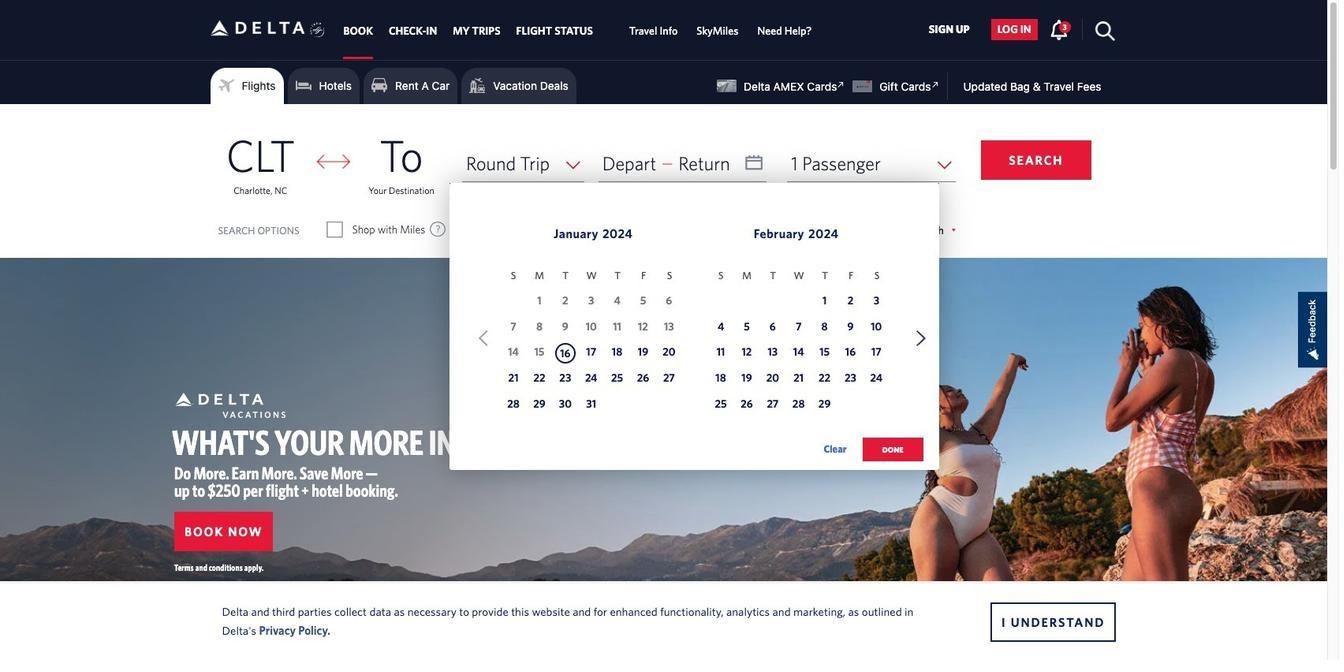 Task type: describe. For each thing, give the bounding box(es) containing it.
skyteam image
[[310, 5, 325, 55]]

this link opens another site in a new window that may not follow the same accessibility policies as delta air lines. image
[[834, 77, 849, 92]]



Task type: locate. For each thing, give the bounding box(es) containing it.
this link opens another site in a new window that may not follow the same accessibility policies as delta air lines. image
[[928, 77, 943, 92]]

delta air lines image
[[210, 3, 305, 53]]

None text field
[[598, 145, 767, 182]]

None field
[[462, 145, 584, 182], [787, 145, 956, 182], [462, 145, 584, 182], [787, 145, 956, 182]]

None checkbox
[[328, 222, 342, 237], [610, 222, 624, 237], [328, 222, 342, 237], [610, 222, 624, 237]]

tab panel
[[0, 104, 1327, 478]]

calendar expanded, use arrow keys to select date application
[[449, 183, 939, 478]]

delta vacations logo image
[[175, 393, 285, 418]]

tab list
[[336, 0, 821, 59]]



